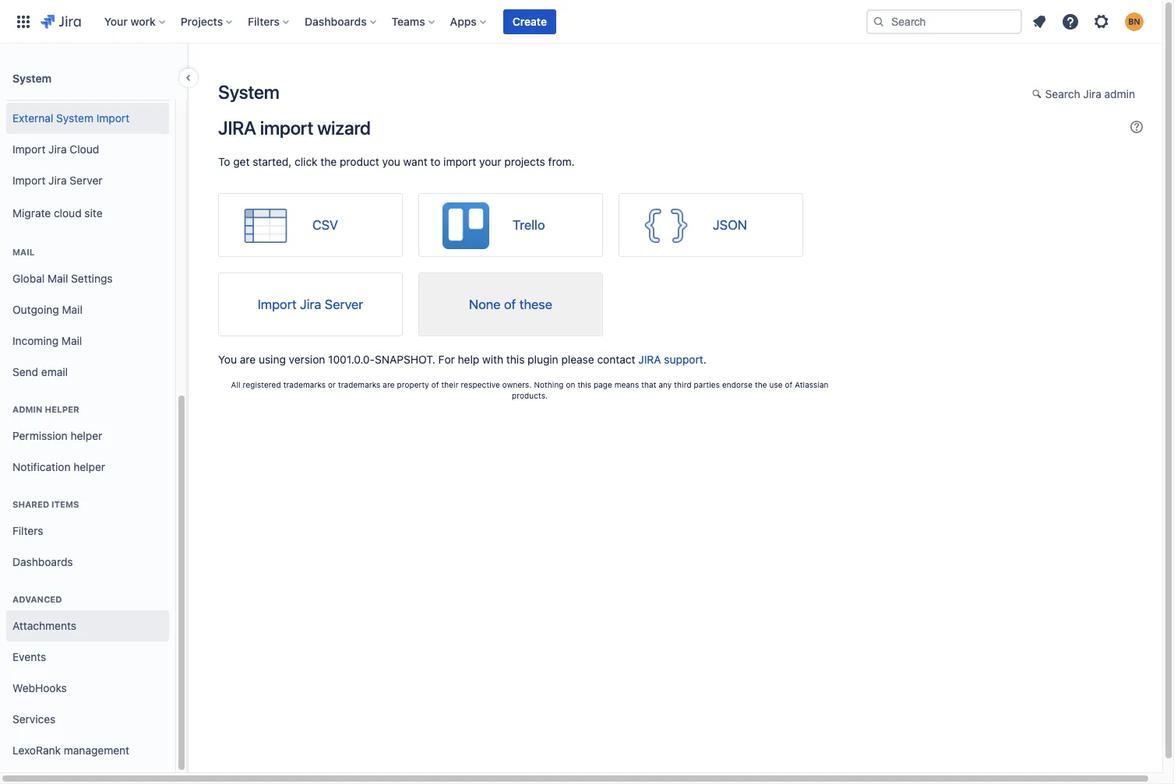 Task type: locate. For each thing, give the bounding box(es) containing it.
1 vertical spatial the
[[755, 380, 767, 390]]

using
[[259, 353, 286, 366]]

0 horizontal spatial filters
[[12, 524, 43, 537]]

this right the with
[[506, 353, 525, 366]]

permission helper link
[[6, 421, 169, 452]]

import inside "link"
[[96, 111, 129, 124]]

want
[[403, 155, 427, 168]]

dashboards
[[305, 14, 367, 28], [12, 555, 73, 568]]

server
[[70, 173, 102, 187], [325, 297, 363, 312]]

third
[[674, 380, 692, 390]]

0 horizontal spatial import jira server
[[12, 173, 102, 187]]

atlassian
[[795, 380, 829, 390]]

contact
[[597, 353, 635, 366]]

your profile and settings image
[[1125, 12, 1144, 31]]

notification
[[12, 460, 70, 473]]

migrate cloud site link
[[6, 196, 169, 231]]

0 vertical spatial jira
[[218, 117, 256, 139]]

1 vertical spatial helper
[[70, 429, 102, 442]]

json link
[[619, 193, 803, 257]]

1 horizontal spatial import jira server
[[258, 297, 363, 312]]

property
[[397, 380, 429, 390]]

system up jira import wizard
[[218, 81, 279, 103]]

0 horizontal spatial of
[[431, 380, 439, 390]]

trademarks down version
[[283, 380, 326, 390]]

endorse
[[722, 380, 753, 390]]

1 horizontal spatial jira
[[638, 353, 661, 366]]

1 vertical spatial this
[[578, 380, 591, 390]]

helper down permission helper "link" at the bottom of page
[[73, 460, 105, 473]]

external
[[12, 111, 53, 124]]

import jira server up version
[[258, 297, 363, 312]]

nothing
[[534, 380, 564, 390]]

system up external
[[12, 71, 51, 85]]

helper up permission helper
[[45, 404, 79, 414]]

you
[[382, 155, 400, 168]]

1 horizontal spatial dashboards
[[305, 14, 367, 28]]

or
[[328, 380, 336, 390]]

jira left the admin at top right
[[1083, 87, 1102, 101]]

of left their
[[431, 380, 439, 390]]

0 horizontal spatial this
[[506, 353, 525, 366]]

dashboards inside dropdown button
[[305, 14, 367, 28]]

import up import jira cloud link
[[96, 111, 129, 124]]

0 horizontal spatial import
[[260, 117, 313, 139]]

2 trademarks from the left
[[338, 380, 380, 390]]

trademarks down 1001.0.0-
[[338, 380, 380, 390]]

trello link
[[418, 193, 603, 257]]

1001.0.0-
[[328, 353, 375, 366]]

1 vertical spatial dashboards
[[12, 555, 73, 568]]

incoming
[[12, 334, 59, 347]]

1 horizontal spatial of
[[504, 297, 516, 312]]

0 horizontal spatial import jira server link
[[6, 165, 169, 196]]

small image
[[1032, 88, 1045, 101]]

services
[[12, 713, 56, 726]]

help
[[458, 353, 479, 366]]

0 vertical spatial helper
[[45, 404, 79, 414]]

import up migrate
[[12, 173, 46, 187]]

import
[[260, 117, 313, 139], [443, 155, 476, 168]]

dashboards inside shared items group
[[12, 555, 73, 568]]

none of these link
[[418, 273, 603, 337]]

you are using version 1001.0.0-snapshot. for help with this plugin please contact jira support .
[[218, 353, 706, 366]]

import and export group
[[6, 39, 169, 235]]

1 horizontal spatial the
[[755, 380, 767, 390]]

1 horizontal spatial this
[[578, 380, 591, 390]]

dashboards right 'filters' popup button
[[305, 14, 367, 28]]

filters inside shared items group
[[12, 524, 43, 537]]

filters link
[[6, 516, 169, 547]]

jira up 'get'
[[218, 117, 256, 139]]

shared items
[[12, 499, 79, 510]]

1 vertical spatial import
[[443, 155, 476, 168]]

1 horizontal spatial system
[[56, 111, 93, 124]]

mail up "global"
[[12, 247, 35, 257]]

this inside all registered trademarks or trademarks are property of their respective owners. nothing on this page means that any third parties endorse the use of atlassian products.
[[578, 380, 591, 390]]

apps button
[[445, 9, 492, 34]]

dashboards for dashboards dropdown button
[[305, 14, 367, 28]]

mail down outgoing mail link
[[61, 334, 82, 347]]

create button
[[503, 9, 556, 34]]

0 horizontal spatial jira
[[218, 117, 256, 139]]

attachments link
[[6, 611, 169, 642]]

from.
[[548, 155, 575, 168]]

admin helper group
[[6, 388, 169, 488]]

Search field
[[866, 9, 1022, 34]]

of
[[504, 297, 516, 312], [431, 380, 439, 390], [785, 380, 793, 390]]

1 vertical spatial jira
[[638, 353, 661, 366]]

create
[[513, 14, 547, 28]]

1 horizontal spatial filters
[[248, 14, 280, 28]]

jira support link
[[635, 353, 703, 366]]

services link
[[6, 704, 169, 735]]

are
[[240, 353, 256, 366], [383, 380, 395, 390]]

0 vertical spatial the
[[321, 155, 337, 168]]

json image
[[643, 203, 690, 250]]

are right you
[[240, 353, 256, 366]]

shared
[[12, 499, 49, 510]]

jira up 'that'
[[638, 353, 661, 366]]

0 horizontal spatial dashboards
[[12, 555, 73, 568]]

parties
[[694, 380, 720, 390]]

banner
[[0, 0, 1162, 44]]

primary element
[[9, 0, 866, 43]]

the left use
[[755, 380, 767, 390]]

jira image
[[41, 12, 81, 31], [41, 12, 81, 31]]

of right none
[[504, 297, 516, 312]]

filters inside popup button
[[248, 14, 280, 28]]

0 horizontal spatial the
[[321, 155, 337, 168]]

teams
[[392, 14, 425, 28]]

trademarks
[[283, 380, 326, 390], [338, 380, 380, 390]]

teams button
[[387, 9, 441, 34]]

of right use
[[785, 380, 793, 390]]

0 vertical spatial this
[[506, 353, 525, 366]]

helper up notification helper "link"
[[70, 429, 102, 442]]

filters for filters link
[[12, 524, 43, 537]]

that
[[641, 380, 656, 390]]

helper inside notification helper "link"
[[73, 460, 105, 473]]

your work button
[[100, 9, 171, 34]]

import right to
[[443, 155, 476, 168]]

server down import jira cloud link
[[70, 173, 102, 187]]

helper
[[45, 404, 79, 414], [70, 429, 102, 442], [73, 460, 105, 473]]

server up 1001.0.0-
[[325, 297, 363, 312]]

search
[[1045, 87, 1080, 101]]

jira
[[218, 117, 256, 139], [638, 353, 661, 366]]

0 vertical spatial dashboards
[[305, 14, 367, 28]]

cloud
[[54, 206, 82, 219]]

settings image
[[1092, 12, 1111, 31]]

1 vertical spatial are
[[383, 380, 395, 390]]

lexorank management
[[12, 744, 129, 757]]

0 vertical spatial import jira server
[[12, 173, 102, 187]]

get online help about migrating from other issue trackers image
[[1130, 121, 1143, 133]]

filters down 'shared'
[[12, 524, 43, 537]]

import jira server
[[12, 173, 102, 187], [258, 297, 363, 312]]

system up cloud
[[56, 111, 93, 124]]

1 horizontal spatial server
[[325, 297, 363, 312]]

import jira server link up version
[[218, 273, 403, 337]]

1 horizontal spatial are
[[383, 380, 395, 390]]

import jira server link down cloud
[[6, 165, 169, 196]]

please
[[561, 353, 594, 366]]

json
[[713, 217, 747, 233]]

this right on
[[578, 380, 591, 390]]

on
[[566, 380, 575, 390]]

the
[[321, 155, 337, 168], [755, 380, 767, 390]]

2 horizontal spatial system
[[218, 81, 279, 103]]

helper inside permission helper "link"
[[70, 429, 102, 442]]

the right click
[[321, 155, 337, 168]]

0 horizontal spatial trademarks
[[283, 380, 326, 390]]

import jira server down import jira cloud
[[12, 173, 102, 187]]

are left property on the left top of page
[[383, 380, 395, 390]]

1 trademarks from the left
[[283, 380, 326, 390]]

filters
[[248, 14, 280, 28], [12, 524, 43, 537]]

trello
[[513, 217, 545, 233]]

banner containing your work
[[0, 0, 1162, 44]]

for
[[438, 353, 455, 366]]

1 vertical spatial import jira server link
[[218, 273, 403, 337]]

1 horizontal spatial import
[[443, 155, 476, 168]]

mail down global mail settings
[[62, 303, 82, 316]]

helper for admin helper
[[45, 404, 79, 414]]

1 horizontal spatial import jira server link
[[218, 273, 403, 337]]

0 horizontal spatial system
[[12, 71, 51, 85]]

this
[[506, 353, 525, 366], [578, 380, 591, 390]]

outgoing mail link
[[6, 294, 169, 326]]

2 vertical spatial helper
[[73, 460, 105, 473]]

0 vertical spatial are
[[240, 353, 256, 366]]

0 vertical spatial import jira server link
[[6, 165, 169, 196]]

incoming mail
[[12, 334, 82, 347]]

1 horizontal spatial trademarks
[[338, 380, 380, 390]]

dashboards up advanced
[[12, 555, 73, 568]]

0 horizontal spatial are
[[240, 353, 256, 366]]

to
[[218, 155, 230, 168]]

filters right projects dropdown button on the top of page
[[248, 14, 280, 28]]

import up started,
[[260, 117, 313, 139]]

jira
[[1083, 87, 1102, 101], [48, 142, 67, 156], [48, 173, 67, 187], [300, 297, 321, 312]]

system inside "link"
[[56, 111, 93, 124]]

1 vertical spatial filters
[[12, 524, 43, 537]]

send
[[12, 365, 38, 378]]

external system import link
[[6, 103, 169, 134]]

advanced
[[12, 594, 62, 605]]

products.
[[512, 391, 548, 401]]

0 vertical spatial filters
[[248, 14, 280, 28]]

mail right "global"
[[48, 272, 68, 285]]

send email link
[[6, 357, 169, 388]]

1 vertical spatial server
[[325, 297, 363, 312]]

0 vertical spatial server
[[70, 173, 102, 187]]

projects button
[[176, 9, 239, 34]]

0 horizontal spatial server
[[70, 173, 102, 187]]

mail group
[[6, 231, 169, 393]]



Task type: describe. For each thing, give the bounding box(es) containing it.
your work
[[104, 14, 156, 28]]

admin
[[1104, 87, 1135, 101]]

migrate
[[12, 206, 51, 219]]

shared items group
[[6, 483, 169, 583]]

import jira cloud link
[[6, 134, 169, 165]]

site
[[84, 206, 103, 219]]

global
[[12, 272, 45, 285]]

notifications image
[[1030, 12, 1049, 31]]

helper for notification helper
[[73, 460, 105, 473]]

outgoing
[[12, 303, 59, 316]]

outgoing mail
[[12, 303, 82, 316]]

the inside all registered trademarks or trademarks are property of their respective owners. nothing on this page means that any third parties endorse the use of atlassian products.
[[755, 380, 767, 390]]

version
[[289, 353, 325, 366]]

their
[[441, 380, 459, 390]]

click
[[295, 155, 318, 168]]

dashboards button
[[300, 9, 382, 34]]

respective
[[461, 380, 500, 390]]

trello image
[[443, 203, 489, 250]]

none of these
[[469, 297, 552, 312]]

helper for permission helper
[[70, 429, 102, 442]]

notification helper
[[12, 460, 105, 473]]

admin helper
[[12, 404, 79, 414]]

product
[[340, 155, 379, 168]]

management
[[64, 744, 129, 757]]

these
[[519, 297, 552, 312]]

filters for 'filters' popup button
[[248, 14, 280, 28]]

0 vertical spatial import
[[260, 117, 313, 139]]

events
[[12, 650, 46, 663]]

webhooks
[[12, 681, 67, 695]]

page
[[594, 380, 612, 390]]

import jira server inside import and export group
[[12, 173, 102, 187]]

any
[[659, 380, 672, 390]]

send email
[[12, 365, 68, 378]]

jira up version
[[300, 297, 321, 312]]

mail for outgoing
[[62, 303, 82, 316]]

to get started, click the product you want to import your projects from.
[[218, 155, 575, 168]]

csv link
[[218, 193, 403, 257]]

migrate cloud site
[[12, 206, 103, 219]]

projects
[[504, 155, 545, 168]]

notification helper link
[[6, 452, 169, 483]]

support
[[664, 353, 703, 366]]

2 horizontal spatial of
[[785, 380, 793, 390]]

.
[[703, 353, 706, 366]]

csv
[[312, 217, 338, 233]]

your
[[479, 155, 501, 168]]

are inside all registered trademarks or trademarks are property of their respective owners. nothing on this page means that any third parties endorse the use of atlassian products.
[[383, 380, 395, 390]]

filters button
[[243, 9, 295, 34]]

lexorank management link
[[6, 735, 169, 767]]

permission helper
[[12, 429, 102, 442]]

jira import wizard
[[218, 117, 371, 139]]

search jira admin link
[[1024, 83, 1143, 108]]

plugin
[[528, 353, 558, 366]]

items
[[51, 499, 79, 510]]

webhooks link
[[6, 673, 169, 704]]

attachments
[[12, 619, 76, 632]]

jira down import jira cloud
[[48, 173, 67, 187]]

with
[[482, 353, 503, 366]]

you
[[218, 353, 237, 366]]

incoming mail link
[[6, 326, 169, 357]]

registered
[[243, 380, 281, 390]]

to
[[430, 155, 441, 168]]

owners.
[[502, 380, 532, 390]]

events link
[[6, 642, 169, 673]]

work
[[130, 14, 156, 28]]

settings
[[71, 272, 113, 285]]

admin
[[12, 404, 42, 414]]

mail for global
[[48, 272, 68, 285]]

advanced group
[[6, 578, 169, 771]]

lexorank
[[12, 744, 61, 757]]

search image
[[873, 15, 885, 28]]

all
[[231, 380, 240, 390]]

cloud
[[70, 142, 99, 156]]

wizard
[[317, 117, 371, 139]]

help image
[[1061, 12, 1080, 31]]

csv image
[[242, 203, 289, 250]]

mail for incoming
[[61, 334, 82, 347]]

use
[[769, 380, 783, 390]]

global mail settings
[[12, 272, 113, 285]]

permission
[[12, 429, 68, 442]]

import down external
[[12, 142, 46, 156]]

dashboards link
[[6, 547, 169, 578]]

1 vertical spatial import jira server
[[258, 297, 363, 312]]

global mail settings link
[[6, 263, 169, 294]]

import jira cloud
[[12, 142, 99, 156]]

get
[[233, 155, 250, 168]]

dashboards for dashboards link
[[12, 555, 73, 568]]

email
[[41, 365, 68, 378]]

started,
[[253, 155, 292, 168]]

appswitcher icon image
[[14, 12, 33, 31]]

import up using
[[258, 297, 297, 312]]

means
[[615, 380, 639, 390]]

your
[[104, 14, 128, 28]]

projects
[[181, 14, 223, 28]]

jira left cloud
[[48, 142, 67, 156]]

server inside import and export group
[[70, 173, 102, 187]]

external system import
[[12, 111, 129, 124]]



Task type: vqa. For each thing, say whether or not it's contained in the screenshot.
&
no



